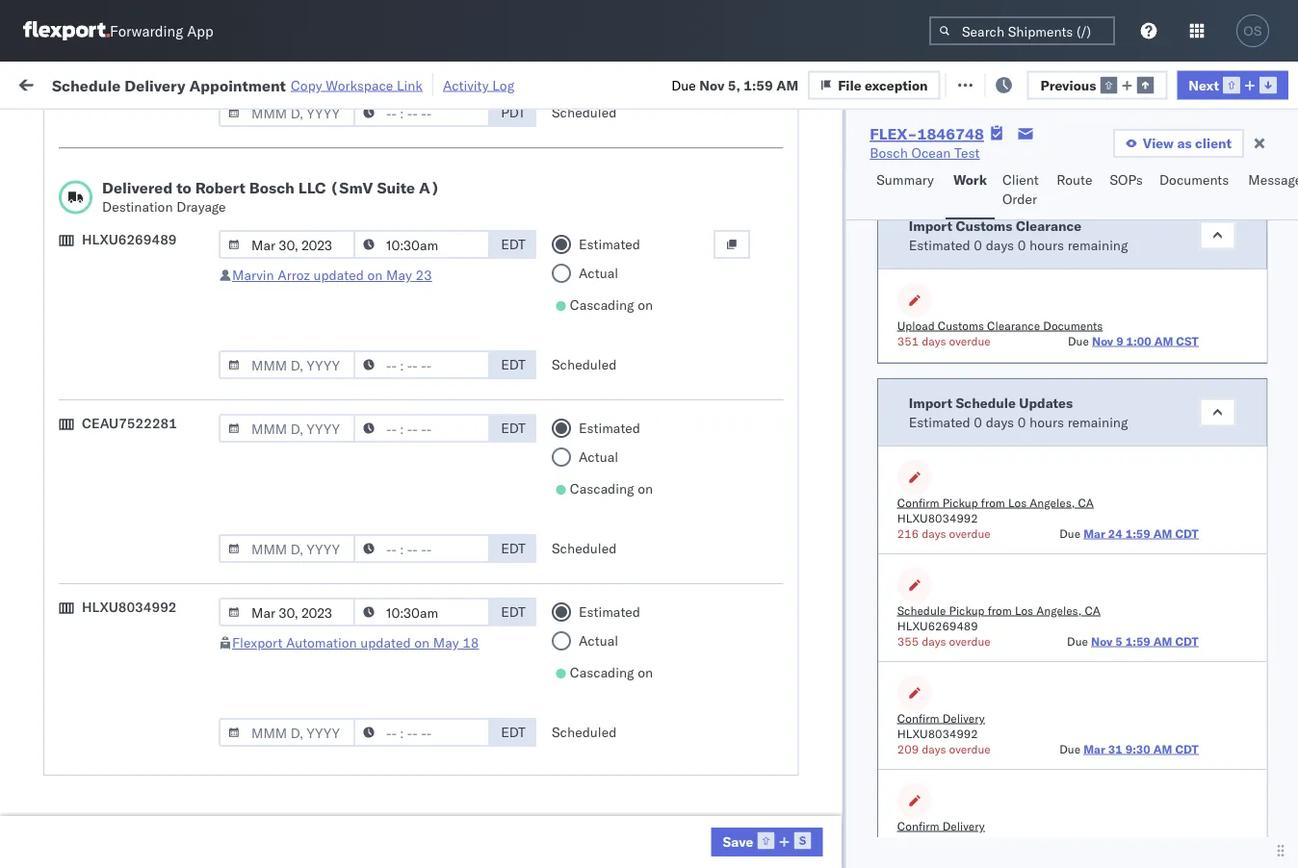 Task type: locate. For each thing, give the bounding box(es) containing it.
due nov 5, 1:59 am
[[672, 76, 799, 93]]

cdt for mar 31 9:30 am cdt
[[1175, 742, 1199, 756]]

ca inside schedule pickup from los angeles, ca hlxu6269489
[[1085, 603, 1100, 618]]

delivery up 209 days overdue at the bottom
[[942, 711, 985, 725]]

(0)
[[312, 75, 337, 92]]

import work
[[162, 75, 243, 92]]

1 vertical spatial work
[[954, 171, 987, 188]]

los inside confirm pickup from los angeles, ca hlxu8034992
[[1008, 495, 1027, 510]]

1 1:59 am cdt, nov 5, 2022 from the top
[[310, 236, 481, 252]]

10 ocean fcl from the top
[[590, 659, 657, 676]]

upload down netherlands at the bottom of page
[[44, 776, 88, 793]]

ready
[[146, 119, 181, 134]]

2023 right 25,
[[451, 744, 484, 761]]

5 h from the top
[[1289, 405, 1299, 421]]

2 vertical spatial gvcu5265864
[[1187, 786, 1282, 803]]

-- : -- -- text field for 4th mmm d, yyyy text box from the bottom
[[354, 230, 490, 259]]

ocean
[[912, 145, 951, 161], [590, 236, 629, 252], [756, 236, 796, 252], [882, 236, 921, 252], [590, 278, 629, 295], [756, 278, 796, 295], [882, 278, 921, 295], [756, 320, 796, 337], [882, 320, 921, 337], [590, 363, 629, 380], [756, 363, 796, 380], [882, 363, 921, 380], [590, 405, 629, 422], [756, 405, 796, 422], [882, 405, 921, 422], [590, 447, 629, 464], [756, 447, 796, 464], [882, 447, 921, 464], [590, 490, 629, 507], [756, 490, 796, 507], [882, 490, 921, 507], [590, 532, 629, 549], [756, 532, 796, 549], [882, 532, 921, 549], [590, 575, 629, 592], [756, 575, 796, 592], [882, 575, 921, 592], [590, 617, 629, 634], [590, 659, 629, 676]]

1 schedule pickup from los angeles, ca from the top
[[44, 267, 260, 303]]

1:59
[[744, 76, 773, 93], [310, 236, 339, 252], [310, 278, 339, 295], [310, 363, 339, 380], [310, 405, 339, 422], [310, 447, 339, 464], [1125, 526, 1151, 540], [310, 617, 339, 634], [1125, 634, 1151, 648], [310, 744, 339, 761]]

confirm delivery button
[[44, 573, 147, 594], [897, 711, 985, 726], [897, 818, 985, 834]]

-- : -- -- text field down 24,
[[354, 598, 490, 627]]

1 vertical spatial cdt
[[1175, 634, 1199, 648]]

0 vertical spatial flex-1889466
[[1064, 447, 1164, 464]]

2023 for 1:59 am cst, jan 25, 2023
[[451, 744, 484, 761]]

3 fcl from the top
[[633, 363, 657, 380]]

schedule for 2nd schedule pickup from los angeles, ca link from the bottom of the page
[[44, 606, 101, 623]]

due nov 9 1:00 am cst
[[1068, 333, 1199, 348]]

1 schedule delivery appointment from the top
[[44, 235, 237, 251]]

cst, up 8:00 am cst, dec 24, 2022
[[367, 532, 398, 549]]

0 vertical spatial mar
[[1084, 526, 1105, 540]]

flex-2130384 button
[[1033, 824, 1167, 851], [1033, 824, 1167, 851]]

3 lhuu7894563, from the top
[[1187, 532, 1286, 549]]

6 resize handle column header from the left
[[1000, 149, 1023, 869]]

0 down updates
[[1018, 413, 1026, 430]]

may for 18
[[433, 635, 459, 652]]

upload customs clearance documents down schedule pickup from rotterdam, netherlands
[[44, 776, 211, 812]]

cst
[[1176, 333, 1199, 348]]

-- : -- -- text field up 24,
[[354, 535, 490, 564]]

remaining inside import schedule updates estimated 0 days 0 hours remaining
[[1068, 413, 1128, 430]]

0 vertical spatial upload customs clearance documents button
[[44, 182, 274, 222]]

schedule for schedule pickup from rotterdam, netherlands link
[[44, 691, 101, 708]]

import inside import customs clearance estimated 0 days 0 hours remaining
[[909, 217, 952, 234]]

workitem
[[21, 158, 72, 172]]

2022 for sixth schedule pickup from los angeles, ca link from the bottom
[[447, 278, 481, 295]]

delivery inside the confirm delivery hlxu6269489
[[942, 819, 985, 833]]

customs down the order
[[956, 217, 1013, 234]]

upload customs clearance documents link
[[44, 182, 274, 220], [44, 775, 274, 814]]

mar 24 1:59 am cdt button
[[1084, 526, 1199, 540]]

due
[[672, 76, 696, 93], [1068, 333, 1089, 348], [1059, 526, 1081, 540], [1067, 634, 1088, 648], [1059, 742, 1081, 756]]

1 vertical spatial 1889466
[[1105, 490, 1164, 507]]

1846748 for 3rd schedule delivery appointment 'link' from the bottom of the page
[[1105, 363, 1164, 380]]

upload customs clearance documents button up 351 days overdue
[[897, 317, 1103, 333]]

0 horizontal spatial exception
[[865, 76, 928, 93]]

hours down updates
[[1029, 413, 1064, 430]]

0
[[974, 236, 982, 253], [1018, 236, 1026, 253], [974, 413, 982, 430], [1018, 413, 1026, 430]]

bosch inside 'delivered to robert bosch llc (smv suite a) destination drayage'
[[249, 178, 295, 197]]

1846748 for third schedule pickup from los angeles, ca link from the top
[[1105, 405, 1164, 422]]

client
[[1196, 135, 1232, 152]]

pm right 6:00 at the left
[[343, 532, 364, 549]]

-- : -- -- text field for 2nd mmm d, yyyy text box from the bottom of the page
[[354, 598, 490, 627]]

bosch ocean test
[[870, 145, 980, 161], [715, 236, 825, 252], [840, 236, 950, 252], [715, 278, 825, 295], [840, 278, 950, 295], [715, 320, 825, 337], [840, 320, 950, 337], [715, 363, 825, 380], [840, 363, 950, 380], [715, 405, 825, 422], [840, 405, 950, 422], [715, 447, 825, 464], [840, 447, 950, 464], [715, 490, 825, 507], [840, 490, 950, 507], [715, 532, 825, 549], [840, 532, 950, 549], [715, 575, 825, 592], [840, 575, 950, 592]]

1 vertical spatial may
[[433, 635, 459, 652]]

3 actual from the top
[[579, 633, 619, 650]]

lhuu7894563, u for 1:59 am cst, dec 14, 2022
[[1187, 447, 1299, 464]]

0 vertical spatial confirm delivery button
[[44, 573, 147, 594]]

cst, up "flexport automation updated on may 18"
[[368, 617, 399, 634]]

schedule for 3rd schedule delivery appointment 'link' from the top of the page
[[44, 489, 101, 506]]

integration test account - karl lagerfeld up the confirm delivery hlxu6269489
[[840, 787, 1091, 803]]

1 schedule delivery appointment button from the top
[[44, 234, 237, 255]]

0 vertical spatial 23,
[[429, 532, 450, 549]]

1 vertical spatial 2023
[[458, 702, 492, 719]]

batch action button
[[1162, 69, 1288, 98]]

2 -- : -- -- text field from the top
[[354, 414, 490, 443]]

actions
[[1241, 158, 1281, 172]]

1 integration test account - karl lagerfeld from the top
[[840, 659, 1091, 676]]

h for sixth schedule pickup from los angeles, ca link from the bottom
[[1289, 277, 1299, 294]]

1846748
[[918, 124, 985, 144], [1105, 236, 1164, 252], [1105, 320, 1164, 337], [1105, 363, 1164, 380], [1105, 405, 1164, 422]]

cdt right 9:30
[[1175, 742, 1199, 756]]

hours for updates
[[1029, 413, 1064, 430]]

ocean fcl for sixth schedule pickup from los angeles, ca link from the bottom
[[590, 278, 657, 295]]

2 vertical spatial flex-1889466
[[1064, 532, 1164, 549]]

account up the confirm delivery hlxu6269489
[[939, 787, 990, 803]]

1 vertical spatial cascading on
[[570, 481, 653, 498]]

pm right 10:30
[[351, 702, 372, 719]]

lhuu7894563, for 1:59 am cst, dec 14, 2022
[[1187, 447, 1286, 464]]

schedule for sixth schedule pickup from los angeles, ca link from the bottom
[[44, 267, 101, 284]]

due for due mar 24 1:59 am cdt
[[1059, 526, 1081, 540]]

-- : -- -- text field
[[354, 230, 490, 259], [354, 414, 490, 443], [354, 535, 490, 564], [354, 598, 490, 627]]

ceau7522281, h for 5th schedule pickup from los angeles, ca link from the bottom
[[1187, 320, 1299, 337]]

3 integration test account - karl lagerfeld from the top
[[840, 787, 1091, 803]]

confirm inside confirm delivery hlxu8034992
[[897, 711, 939, 725]]

0 vertical spatial 1889466
[[1105, 447, 1164, 464]]

5
[[1115, 634, 1123, 648]]

account down 209 days overdue at the bottom
[[939, 829, 990, 846]]

0 vertical spatial 2023
[[451, 617, 484, 634]]

demo left --
[[769, 193, 805, 210]]

0 vertical spatial jan
[[402, 617, 423, 634]]

days right 355 at the right bottom of page
[[922, 634, 946, 648]]

ca for 2nd schedule pickup from los angeles, ca link from the bottom of the page
[[44, 626, 63, 643]]

from inside confirm pickup from los angeles, ca hlxu8034992
[[981, 495, 1005, 510]]

pickup inside confirm pickup from los angeles, ca
[[97, 522, 139, 539]]

confirm delivery button for hlxu6269489
[[897, 818, 985, 834]]

1 horizontal spatial may
[[433, 635, 459, 652]]

schedule delivery appointment link up confirm pickup from los angeles, ca
[[44, 488, 237, 507]]

0 vertical spatial gvcu5265864
[[1187, 659, 1282, 676]]

overdue down confirm pickup from los angeles, ca hlxu8034992
[[949, 526, 991, 540]]

estimated for hlxu6269489
[[579, 236, 641, 253]]

1 vertical spatial flex-1889466
[[1064, 490, 1164, 507]]

from
[[150, 267, 178, 284], [150, 310, 178, 327], [150, 395, 178, 411], [150, 437, 178, 454], [981, 495, 1005, 510], [142, 522, 170, 539], [988, 603, 1012, 618], [150, 606, 178, 623], [150, 691, 178, 708], [150, 734, 178, 750]]

confirm inside the confirm delivery hlxu6269489
[[897, 819, 939, 833]]

7 fcl from the top
[[633, 532, 657, 549]]

dec up 8:00 am cst, dec 24, 2022
[[401, 532, 426, 549]]

0 vertical spatial actual
[[579, 265, 619, 282]]

cascading for marvin arroz updated on may 23
[[570, 297, 635, 314]]

confirm down the west
[[897, 819, 939, 833]]

0 vertical spatial remaining
[[1068, 236, 1128, 253]]

19,
[[432, 193, 453, 210]]

1 horizontal spatial work
[[954, 171, 987, 188]]

schedule for 3rd schedule delivery appointment 'link' from the bottom of the page
[[44, 362, 101, 379]]

mar left 24
[[1084, 526, 1105, 540]]

2 vertical spatial actual
[[579, 633, 619, 650]]

0 vertical spatial message
[[258, 75, 312, 92]]

0 vertical spatial confirm pickup from los angeles, ca button
[[897, 495, 1094, 510]]

8 ocean fcl from the top
[[590, 575, 657, 592]]

2023 up the 18
[[451, 617, 484, 634]]

message inside button
[[1249, 171, 1299, 188]]

los for 2nd schedule pickup from los angeles, ca link from the bottom of the page
[[182, 606, 203, 623]]

schedule inside schedule pickup from rotterdam, netherlands
[[44, 691, 101, 708]]

5 resize handle column header from the left
[[807, 149, 830, 869]]

clearance down the order
[[1016, 217, 1082, 234]]

remaining
[[1068, 236, 1128, 253], [1068, 413, 1128, 430]]

fcl for confirm delivery link
[[633, 575, 657, 592]]

import work button
[[154, 62, 251, 105]]

1 lhuu7894563, from the top
[[1187, 447, 1286, 464]]

confirm delivery button for hlxu8034992
[[897, 711, 985, 726]]

MMM D, YYYY text field
[[219, 230, 355, 259], [219, 535, 355, 564], [219, 598, 355, 627], [219, 719, 355, 748]]

upload customs clearance documents link down schedule pickup from rotterdam, netherlands button in the bottom of the page
[[44, 775, 274, 814]]

0 vertical spatial upload customs clearance documents link
[[44, 182, 274, 220]]

cst, for 1:59 am cst, dec 14, 2022
[[368, 447, 399, 464]]

1 horizontal spatial exception
[[997, 75, 1060, 92]]

days up confirm pickup from los angeles, ca hlxu8034992
[[986, 413, 1014, 430]]

cdt right 24
[[1175, 526, 1199, 540]]

due for due nov 5, 1:59 am
[[672, 76, 696, 93]]

for
[[183, 119, 199, 134]]

-- : -- -- text field up 23
[[354, 230, 490, 259]]

confirm pickup from los angeles, ca button
[[897, 495, 1094, 510], [44, 521, 274, 561]]

759 at risk
[[354, 75, 420, 92]]

overdue right 351 at right top
[[949, 333, 991, 348]]

1 vertical spatial jan
[[409, 702, 431, 719]]

1 flexport demo consignee from the top
[[715, 193, 873, 210]]

overdue down schedule pickup from los angeles, ca hlxu6269489
[[949, 634, 991, 648]]

2022 for 4th schedule delivery appointment 'link' from the bottom of the page
[[447, 236, 481, 252]]

pickup for 6th schedule pickup from los angeles, ca link from the top
[[105, 734, 146, 750]]

2 mmm d, yyyy text field from the top
[[219, 535, 355, 564]]

3 schedule pickup from los angeles, ca link from the top
[[44, 394, 274, 432]]

nov
[[700, 76, 725, 93], [403, 236, 428, 252], [403, 278, 428, 295], [1092, 333, 1113, 348], [403, 363, 428, 380], [403, 405, 428, 422], [1091, 634, 1113, 648]]

los inside schedule pickup from los angeles, ca hlxu6269489
[[1015, 603, 1033, 618]]

schedule for third schedule pickup from los angeles, ca link from the top
[[44, 395, 101, 411]]

link
[[397, 77, 423, 93]]

0 vertical spatial pm
[[343, 532, 364, 549]]

schedule delivery appointment button up ceau7522281
[[44, 361, 237, 382]]

estimated inside import schedule updates estimated 0 days 0 hours remaining
[[909, 413, 970, 430]]

days inside import schedule updates estimated 0 days 0 hours remaining
[[986, 413, 1014, 430]]

upload
[[44, 183, 88, 199], [897, 318, 935, 332], [44, 776, 88, 793]]

1 horizontal spatial file
[[970, 75, 994, 92]]

3 resize handle column header from the left
[[557, 149, 580, 869]]

delivery inside confirm delivery hlxu8034992
[[942, 711, 985, 725]]

ca
[[44, 287, 63, 303], [44, 329, 63, 346], [44, 414, 63, 431], [44, 456, 63, 473], [1078, 495, 1094, 510], [44, 541, 63, 558], [1085, 603, 1100, 618], [44, 626, 63, 643], [44, 753, 63, 770]]

ceau7522281, for 5th schedule pickup from los angeles, ca link from the bottom
[[1187, 320, 1286, 337]]

1 vertical spatial flexport
[[715, 617, 765, 634]]

1 demo from the top
[[769, 193, 805, 210]]

from for confirm pickup from los angeles, ca link
[[142, 522, 170, 539]]

hlxu8034992 up 209 days overdue at the bottom
[[897, 726, 978, 741]]

appointment up confirm pickup from los angeles, ca link
[[158, 489, 237, 506]]

2 vertical spatial jan
[[402, 744, 423, 761]]

1 vertical spatial flexport demo consignee
[[715, 617, 873, 634]]

angeles, for sixth schedule pickup from los angeles, ca link from the bottom
[[207, 267, 260, 284]]

0 vertical spatial import
[[162, 75, 206, 92]]

customs down netherlands at the bottom of page
[[92, 776, 146, 793]]

hours inside import customs clearance estimated 0 days 0 hours remaining
[[1029, 236, 1064, 253]]

1 vertical spatial updated
[[361, 635, 411, 652]]

updated for automation
[[361, 635, 411, 652]]

23, up 24,
[[429, 532, 450, 549]]

4 schedule delivery appointment button from the top
[[44, 658, 237, 679]]

my
[[19, 70, 50, 96]]

message button
[[1241, 163, 1299, 220]]

jan for 13,
[[402, 617, 423, 634]]

1 resize handle column header from the left
[[276, 149, 299, 869]]

1 vertical spatial confirm delivery button
[[897, 711, 985, 726]]

upload down workitem
[[44, 183, 88, 199]]

exception up flex-1846748 link
[[865, 76, 928, 93]]

blocked,
[[236, 119, 284, 134]]

may
[[386, 267, 412, 284], [433, 635, 459, 652]]

4 1:59 am cdt, nov 5, 2022 from the top
[[310, 405, 481, 422]]

save button
[[711, 829, 823, 857]]

0 vertical spatial cascading
[[570, 297, 635, 314]]

os button
[[1231, 9, 1276, 53]]

flex- down due nov 9 1:00 am cst
[[1064, 405, 1105, 422]]

23,
[[429, 532, 450, 549], [434, 702, 455, 719]]

fcl for confirm pickup from los angeles, ca link
[[633, 532, 657, 549]]

integration test account - karl lagerfeld up 209 days overdue at the bottom
[[840, 702, 1091, 719]]

consignee down 'consignee' button
[[808, 193, 873, 210]]

flex- down flex-1660288
[[1064, 236, 1105, 252]]

exception down search shipments (/) text box
[[997, 75, 1060, 92]]

delivery down 209 days overdue at the bottom
[[942, 819, 985, 833]]

4 fcl from the top
[[633, 405, 657, 422]]

progress
[[300, 119, 348, 134]]

jan
[[402, 617, 423, 634], [409, 702, 431, 719], [402, 744, 423, 761]]

nov 9 1:00 am cst button
[[1092, 333, 1199, 348]]

2 vertical spatial 2023
[[451, 744, 484, 761]]

2 vertical spatial import
[[909, 394, 952, 411]]

documents down workitem
[[44, 202, 114, 219]]

1 cdt from the top
[[1175, 526, 1199, 540]]

days
[[986, 236, 1014, 253], [922, 333, 946, 348], [986, 413, 1014, 430], [922, 526, 946, 540], [922, 634, 946, 648], [922, 742, 946, 756]]

from inside schedule pickup from los angeles, ca hlxu6269489
[[988, 603, 1012, 618]]

2130384
[[1105, 829, 1164, 846]]

app
[[187, 22, 214, 40]]

cascading for flexport automation updated on may 18
[[570, 665, 635, 682]]

0 vertical spatial upload customs clearance documents
[[44, 183, 211, 219]]

days inside import customs clearance estimated 0 days 0 hours remaining
[[986, 236, 1014, 253]]

3 account from the top
[[939, 787, 990, 803]]

from inside confirm pickup from los angeles, ca
[[142, 522, 170, 539]]

mar for mar 24 1:59 am cdt
[[1084, 526, 1105, 540]]

ceau7522281, h for sixth schedule pickup from los angeles, ca link from the bottom
[[1187, 277, 1299, 294]]

2 vertical spatial hlxu6269489
[[897, 834, 978, 849]]

4 ceau7522281, h from the top
[[1187, 362, 1299, 379]]

marvin arroz updated on may 23
[[232, 267, 432, 284]]

hours inside import schedule updates estimated 0 days 0 hours remaining
[[1029, 413, 1064, 430]]

updated down 1:59 am cst, jan 13, 2023
[[361, 635, 411, 652]]

9 ocean fcl from the top
[[590, 617, 657, 634]]

clearance
[[149, 183, 211, 199], [1016, 217, 1082, 234], [987, 318, 1040, 332], [149, 776, 211, 793]]

container
[[1187, 150, 1238, 164]]

flex-
[[870, 124, 918, 144], [1064, 193, 1105, 210], [1064, 236, 1105, 252], [1064, 320, 1105, 337], [1064, 363, 1105, 380], [1064, 405, 1105, 422], [1064, 447, 1105, 464], [1064, 490, 1105, 507], [1064, 532, 1105, 549], [1064, 617, 1105, 634], [1064, 659, 1105, 676], [1064, 744, 1105, 761], [1064, 829, 1105, 846]]

days right 351 at right top
[[922, 333, 946, 348]]

2 overdue from the top
[[949, 526, 991, 540]]

cst, for 6:00 pm cst, dec 23, 2022
[[367, 532, 398, 549]]

confirm pickup from los angeles, ca
[[44, 522, 252, 558]]

3 cascading on from the top
[[570, 665, 653, 682]]

pickup inside confirm pickup from los angeles, ca hlxu8034992
[[942, 495, 978, 510]]

schedule delivery appointment up confirm pickup from los angeles, ca
[[44, 489, 237, 506]]

4 h from the top
[[1289, 362, 1299, 379]]

0 horizontal spatial work
[[209, 75, 243, 92]]

consignee
[[840, 158, 896, 172], [808, 193, 873, 210], [808, 617, 873, 634], [929, 617, 994, 634]]

1 horizontal spatial confirm pickup from los angeles, ca button
[[897, 495, 1094, 510]]

mmm d, yyyy text field up 8:00
[[219, 535, 355, 564]]

account up 209 days overdue at the bottom
[[939, 702, 990, 719]]

1 vertical spatial hours
[[1029, 413, 1064, 430]]

Search Shipments (/) text field
[[930, 16, 1116, 45]]

1 u from the top
[[1290, 447, 1299, 464]]

schedule delivery appointment link
[[44, 234, 237, 253], [44, 361, 237, 380], [44, 488, 237, 507], [44, 658, 237, 677]]

customs
[[92, 183, 146, 199], [956, 217, 1013, 234], [938, 318, 984, 332], [92, 776, 146, 793]]

2023 down the 18
[[458, 702, 492, 719]]

ca for 6th schedule pickup from los angeles, ca link from the top
[[44, 753, 63, 770]]

vandelay
[[840, 744, 896, 761]]

scheduled for hlxu8034992
[[552, 724, 617, 741]]

2 integration from the top
[[840, 702, 907, 719]]

track
[[490, 75, 521, 92]]

cst, left 14, on the left bottom of the page
[[368, 447, 399, 464]]

1 karl from the top
[[1005, 659, 1030, 676]]

flex id button
[[1023, 153, 1158, 172]]

2 1:59 am cdt, nov 5, 2022 from the top
[[310, 278, 481, 295]]

confirm for confirm pickup from los angeles, ca
[[44, 522, 94, 539]]

fcl for 2nd schedule pickup from los angeles, ca link from the bottom of the page
[[633, 617, 657, 634]]

message right container numbers at right
[[1249, 171, 1299, 188]]

1 vertical spatial upload customs clearance documents link
[[44, 775, 274, 814]]

1 vertical spatial -- : -- -- text field
[[354, 351, 490, 380]]

confirm delivery button up 209 days overdue at the bottom
[[897, 711, 985, 726]]

0 vertical spatial demo
[[769, 193, 805, 210]]

hlxu6269489 inside the confirm delivery hlxu6269489
[[897, 834, 978, 849]]

3 mmm d, yyyy text field from the top
[[219, 598, 355, 627]]

1 ceau7522281, h from the top
[[1187, 235, 1299, 252]]

2 demo from the top
[[769, 617, 805, 634]]

3 schedule delivery appointment button from the top
[[44, 488, 237, 509]]

1660288
[[1105, 193, 1164, 210]]

2 ceau7522281, h from the top
[[1187, 277, 1299, 294]]

ceau7522281, for sixth schedule pickup from los angeles, ca link from the bottom
[[1187, 277, 1286, 294]]

3 ceau7522281, h from the top
[[1187, 320, 1299, 337]]

flex-1846748 button
[[1033, 231, 1167, 258], [1033, 231, 1167, 258], [1033, 316, 1167, 342], [1033, 316, 1167, 342], [1033, 358, 1167, 385], [1033, 358, 1167, 385], [1033, 400, 1167, 427], [1033, 400, 1167, 427]]

overdue down confirm delivery hlxu8034992
[[949, 742, 991, 756]]

hours down the order
[[1029, 236, 1064, 253]]

hlxu8034992 down confirm delivery link
[[82, 599, 177, 616]]

1 vertical spatial pm
[[351, 702, 372, 719]]

view as client button
[[1113, 129, 1245, 158]]

h for 5th schedule pickup from los angeles, ca link from the bottom
[[1289, 320, 1299, 337]]

1 fcl from the top
[[633, 236, 657, 252]]

1 vertical spatial import
[[909, 217, 952, 234]]

schedule for 4th schedule delivery appointment 'link' from the bottom of the page
[[44, 235, 101, 251]]

from inside schedule pickup from rotterdam, netherlands
[[150, 691, 178, 708]]

2 vertical spatial confirm delivery button
[[897, 818, 985, 834]]

days for 355 days overdue
[[922, 634, 946, 648]]

1 ceau7522281, from the top
[[1187, 235, 1286, 252]]

jan left 25,
[[402, 744, 423, 761]]

clearance inside import customs clearance estimated 0 days 0 hours remaining
[[1016, 217, 1082, 234]]

robert
[[195, 178, 246, 197]]

0 horizontal spatial may
[[386, 267, 412, 284]]

demo for -
[[769, 193, 805, 210]]

documents
[[1160, 171, 1230, 188], [44, 202, 114, 219], [1043, 318, 1103, 332], [44, 795, 114, 812]]

mmm d, yyyy text field up arroz at left
[[219, 230, 355, 259]]

-
[[840, 193, 848, 210], [848, 193, 857, 210], [993, 659, 1002, 676], [993, 702, 1002, 719], [993, 787, 1002, 803], [993, 829, 1002, 846]]

5 schedule pickup from los angeles, ca from the top
[[44, 606, 260, 643]]

flexport demo consignee for -
[[715, 193, 873, 210]]

0 vertical spatial updated
[[314, 267, 364, 284]]

integration test account - karl lagerfeld
[[840, 659, 1091, 676], [840, 702, 1091, 719], [840, 787, 1091, 803], [840, 829, 1091, 846]]

angeles, for confirm pickup from los angeles, ca link
[[199, 522, 252, 539]]

edt for 4th mmm d, yyyy text box from the bottom
[[501, 236, 526, 253]]

1 vertical spatial upload customs clearance documents button
[[897, 317, 1103, 333]]

-- : -- -- text field
[[354, 98, 490, 127], [354, 351, 490, 380], [354, 719, 490, 748]]

schedule inside schedule pickup from los angeles, ca hlxu6269489
[[897, 603, 946, 618]]

batch action
[[1191, 75, 1275, 92]]

schedule inside import schedule updates estimated 0 days 0 hours remaining
[[956, 394, 1016, 411]]

dec for 14,
[[402, 447, 427, 464]]

cst, down 10:30 pm cst, jan 23, 2023
[[368, 744, 399, 761]]

cst, up 1:59 am cst, jan 13, 2023
[[368, 575, 399, 592]]

documents down netherlands at the bottom of page
[[44, 795, 114, 812]]

container numbers button
[[1177, 145, 1283, 180]]

due for due nov 9 1:00 am cst
[[1068, 333, 1089, 348]]

2 vertical spatial mmm d, yyyy text field
[[219, 414, 355, 443]]

2023 for 1:59 am cst, jan 13, 2023
[[451, 617, 484, 634]]

route button
[[1049, 163, 1103, 220]]

schedule delivery appointment button down destination
[[44, 234, 237, 255]]

schedule pickup from los angeles, ca
[[44, 267, 260, 303], [44, 310, 260, 346], [44, 395, 260, 431], [44, 437, 260, 473], [44, 606, 260, 643], [44, 734, 260, 770]]

0 vertical spatial -- : -- -- text field
[[354, 98, 490, 127]]

2 vertical spatial cascading on
[[570, 665, 653, 682]]

flex id
[[1033, 158, 1069, 172]]

1 vertical spatial demo
[[769, 617, 805, 634]]

confirm inside confirm pickup from los angeles, ca
[[44, 522, 94, 539]]

ca for sixth schedule pickup from los angeles, ca link from the bottom
[[44, 287, 63, 303]]

ca for 5th schedule pickup from los angeles, ca link from the bottom
[[44, 329, 63, 346]]

dec left 24,
[[402, 575, 427, 592]]

9 fcl from the top
[[633, 617, 657, 634]]

1 cascading on from the top
[[570, 297, 653, 314]]

cst,
[[368, 447, 399, 464], [367, 532, 398, 549], [368, 575, 399, 592], [368, 617, 399, 634], [376, 702, 406, 719], [368, 744, 399, 761]]

ocean fcl
[[590, 236, 657, 252], [590, 278, 657, 295], [590, 363, 657, 380], [590, 405, 657, 422], [590, 447, 657, 464], [590, 490, 657, 507], [590, 532, 657, 549], [590, 575, 657, 592], [590, 617, 657, 634], [590, 659, 657, 676]]

import inside button
[[162, 75, 206, 92]]

3 1:59 am cdt, nov 5, 2022 from the top
[[310, 363, 481, 380]]

0 vertical spatial flexport demo consignee
[[715, 193, 873, 210]]

flexport automation updated on may 18
[[232, 635, 479, 652]]

6 ocean fcl from the top
[[590, 490, 657, 507]]

consignee up --
[[840, 158, 896, 172]]

confirm up confirm delivery
[[44, 522, 94, 539]]

remaining for import customs clearance
[[1068, 236, 1128, 253]]

5 schedule pickup from los angeles, ca link from the top
[[44, 605, 274, 644]]

4 ocean fcl from the top
[[590, 405, 657, 422]]

1 vertical spatial hlxu6269489
[[897, 619, 978, 633]]

1 vertical spatial dec
[[401, 532, 426, 549]]

2023 for 10:30 pm cst, jan 23, 2023
[[458, 702, 492, 719]]

5 cdt, from the top
[[368, 405, 400, 422]]

1 vertical spatial hlxu8034992
[[82, 599, 177, 616]]

clearance down schedule pickup from rotterdam, netherlands button in the bottom of the page
[[149, 776, 211, 793]]

angeles, inside confirm pickup from los angeles, ca
[[199, 522, 252, 539]]

mmm d, yyyy text field up automation
[[219, 598, 355, 627]]

documents up due nov 9 1:00 am cst
[[1043, 318, 1103, 332]]

0 vertical spatial flexport
[[715, 193, 765, 210]]

h for 3rd schedule delivery appointment 'link' from the bottom of the page
[[1289, 362, 1299, 379]]

0 vertical spatial cascading on
[[570, 297, 653, 314]]

0 vertical spatial hours
[[1029, 236, 1064, 253]]

1 vertical spatial remaining
[[1068, 413, 1128, 430]]

1:59 for 6th schedule pickup from los angeles, ca link from the top
[[310, 744, 339, 761]]

8 fcl from the top
[[633, 575, 657, 592]]

1 vertical spatial upload
[[897, 318, 935, 332]]

ca inside confirm pickup from los angeles, ca hlxu8034992
[[1078, 495, 1094, 510]]

schedule delivery appointment link up schedule pickup from rotterdam, netherlands
[[44, 658, 237, 677]]

2022 for 3rd schedule delivery appointment 'link' from the bottom of the page
[[447, 363, 481, 380]]

2 -- : -- -- text field from the top
[[354, 351, 490, 380]]

angeles, inside confirm pickup from los angeles, ca hlxu8034992
[[1030, 495, 1075, 510]]

-- : -- -- text field for 18
[[354, 719, 490, 748]]

jan up 25,
[[409, 702, 431, 719]]

angeles, for 3rd schedule pickup from los angeles, ca link from the bottom of the page
[[207, 437, 260, 454]]

2 vertical spatial -- : -- -- text field
[[354, 719, 490, 748]]

1846748 for 4th schedule delivery appointment 'link' from the bottom of the page
[[1105, 236, 1164, 252]]

1:59 for 3rd schedule pickup from los angeles, ca link from the bottom of the page
[[310, 447, 339, 464]]

1 vertical spatial confirm pickup from los angeles, ca button
[[44, 521, 274, 561]]

integration
[[840, 659, 907, 676], [840, 702, 907, 719], [840, 787, 907, 803], [840, 829, 907, 846]]

1 vertical spatial message
[[1249, 171, 1299, 188]]

pickup inside schedule pickup from los angeles, ca hlxu6269489
[[949, 603, 985, 618]]

los for confirm pickup from los angeles, ca link
[[174, 522, 195, 539]]

1 schedule pickup from los angeles, ca link from the top
[[44, 266, 274, 305]]

2 vertical spatial 1889466
[[1105, 532, 1164, 549]]

1 vertical spatial cascading
[[570, 481, 635, 498]]

3 -- : -- -- text field from the top
[[354, 535, 490, 564]]

2 vertical spatial hlxu8034992
[[897, 726, 978, 741]]

3 schedule pickup from los angeles, ca from the top
[[44, 395, 260, 431]]

pickup for confirm pickup from los angeles, ca link
[[97, 522, 139, 539]]

los
[[182, 267, 203, 284], [182, 310, 203, 327], [182, 395, 203, 411], [182, 437, 203, 454], [1008, 495, 1027, 510], [174, 522, 195, 539], [1015, 603, 1033, 618], [182, 606, 203, 623], [182, 734, 203, 750]]

4 karl from the top
[[1005, 829, 1030, 846]]

los inside confirm pickup from los angeles, ca
[[174, 522, 195, 539]]

ca inside confirm pickup from los angeles, ca
[[44, 541, 63, 558]]

due mar 24 1:59 am cdt
[[1059, 526, 1199, 540]]

hlxu8034992 inside confirm delivery hlxu8034992
[[897, 726, 978, 741]]

estimated inside import customs clearance estimated 0 days 0 hours remaining
[[909, 236, 970, 253]]

work inside button
[[209, 75, 243, 92]]

actual
[[579, 265, 619, 282], [579, 449, 619, 466], [579, 633, 619, 650]]

file
[[970, 75, 994, 92], [838, 76, 862, 93]]

4 account from the top
[[939, 829, 990, 846]]

3 u from the top
[[1290, 532, 1299, 549]]

2 vertical spatial cascading
[[570, 665, 635, 682]]

MMM D, YYYY text field
[[219, 98, 355, 127], [219, 351, 355, 380], [219, 414, 355, 443]]

0 vertical spatial cdt
[[1175, 526, 1199, 540]]

4 scheduled from the top
[[552, 724, 617, 741]]

h
[[1289, 235, 1299, 252], [1289, 277, 1299, 294], [1289, 320, 1299, 337], [1289, 362, 1299, 379], [1289, 405, 1299, 421]]

1 actual from the top
[[579, 265, 619, 282]]

1 horizontal spatial upload customs clearance documents button
[[897, 317, 1103, 333]]

1 vertical spatial gvcu5265864
[[1187, 701, 1282, 718]]

1 edt from the top
[[501, 236, 526, 253]]

4 lhuu7894563, from the top
[[1187, 574, 1286, 591]]

1 lhuu7894563, u from the top
[[1187, 447, 1299, 464]]

0 vertical spatial may
[[386, 267, 412, 284]]

23, for dec
[[429, 532, 450, 549]]

0 vertical spatial dec
[[402, 447, 427, 464]]

schedule pickup from los angeles, ca link
[[44, 266, 274, 305], [44, 309, 274, 347], [44, 394, 274, 432], [44, 436, 274, 474], [44, 605, 274, 644], [44, 733, 274, 771]]

1 h from the top
[[1289, 235, 1299, 252]]

2022 for confirm pickup from los angeles, ca link
[[454, 532, 487, 549]]

1 vertical spatial actual
[[579, 449, 619, 466]]

2 hours from the top
[[1029, 413, 1064, 430]]

schedule delivery appointment button up confirm pickup from los angeles, ca
[[44, 488, 237, 509]]

1 horizontal spatial message
[[1249, 171, 1299, 188]]

hlxu6269489 up 355 days overdue at the right bottom of the page
[[897, 619, 978, 633]]

0 vertical spatial work
[[209, 75, 243, 92]]

cascading on
[[570, 297, 653, 314], [570, 481, 653, 498], [570, 665, 653, 682]]

pickup
[[105, 267, 146, 284], [105, 310, 146, 327], [105, 395, 146, 411], [105, 437, 146, 454], [942, 495, 978, 510], [97, 522, 139, 539], [949, 603, 985, 618], [105, 606, 146, 623], [105, 691, 146, 708], [105, 734, 146, 750]]

5 fcl from the top
[[633, 447, 657, 464]]

0 vertical spatial hlxu8034992
[[897, 511, 978, 525]]

-- : -- -- text field right 10:30
[[354, 719, 490, 748]]

1 hours from the top
[[1029, 236, 1064, 253]]

23
[[416, 267, 432, 284]]

flex-1893174 button
[[1033, 612, 1167, 639], [1033, 612, 1167, 639]]

account down 355 days overdue at the right bottom of the page
[[939, 659, 990, 676]]

0 horizontal spatial message
[[258, 75, 312, 92]]

1 horizontal spatial file exception
[[970, 75, 1060, 92]]

import inside import schedule updates estimated 0 days 0 hours remaining
[[909, 394, 952, 411]]

1 vertical spatial mmm d, yyyy text field
[[219, 351, 355, 380]]

0 vertical spatial mmm d, yyyy text field
[[219, 98, 355, 127]]

3 -- : -- -- text field from the top
[[354, 719, 490, 748]]

dec left 14, on the left bottom of the page
[[402, 447, 427, 464]]

file exception down search shipments (/) text box
[[970, 75, 1060, 92]]

lagerfeld down flex-2130387
[[1033, 702, 1091, 719]]

los for sixth schedule pickup from los angeles, ca link from the bottom
[[182, 267, 203, 284]]

appointment down drayage
[[158, 235, 237, 251]]

import for import customs clearance estimated 0 days 0 hours remaining
[[909, 217, 952, 234]]

2 account from the top
[[939, 702, 990, 719]]

flex- left 24
[[1064, 532, 1105, 549]]

file exception up flex-1846748 link
[[838, 76, 928, 93]]

2 vertical spatial dec
[[402, 575, 427, 592]]

pickup inside schedule pickup from rotterdam, netherlands
[[105, 691, 146, 708]]

view
[[1143, 135, 1174, 152]]

2 vertical spatial upload
[[44, 776, 88, 793]]

resize handle column header
[[276, 149, 299, 869], [489, 149, 513, 869], [557, 149, 580, 869], [682, 149, 705, 869], [807, 149, 830, 869], [1000, 149, 1023, 869], [1154, 149, 1177, 869], [1264, 149, 1287, 869], [1279, 149, 1299, 869]]

1 vertical spatial mar
[[1084, 742, 1105, 756]]

1 vertical spatial 23,
[[434, 702, 455, 719]]

1 -- : -- -- text field from the top
[[354, 230, 490, 259]]

jan for 25,
[[402, 744, 423, 761]]

angeles, for 5th schedule pickup from los angeles, ca link from the bottom
[[207, 310, 260, 327]]

remaining inside import customs clearance estimated 0 days 0 hours remaining
[[1068, 236, 1128, 253]]

at
[[382, 75, 394, 92]]

consignee button
[[830, 153, 1004, 172]]

hlxu6269489 down the west
[[897, 834, 978, 849]]

lagerfeld down flex-1662119
[[1033, 787, 1091, 803]]

1:59 for 4th schedule delivery appointment 'link' from the bottom of the page
[[310, 236, 339, 252]]

import down 351 days overdue
[[909, 394, 952, 411]]

flex-1846748 for 4th schedule delivery appointment 'link' from the bottom of the page
[[1064, 236, 1164, 252]]

2 schedule delivery appointment from the top
[[44, 362, 237, 379]]

confirm inside confirm pickup from los angeles, ca hlxu8034992
[[897, 495, 939, 510]]

remaining down flex-1660288
[[1068, 236, 1128, 253]]

ocean fcl for confirm delivery link
[[590, 575, 657, 592]]



Task type: describe. For each thing, give the bounding box(es) containing it.
los for 5th schedule pickup from los angeles, ca link from the bottom
[[182, 310, 203, 327]]

by:
[[70, 118, 88, 135]]

edt for 2nd mmm d, yyyy text box from the bottom of the page
[[501, 604, 526, 621]]

ceau7522281, for 3rd schedule delivery appointment 'link' from the bottom of the page
[[1187, 362, 1286, 379]]

1 scheduled from the top
[[552, 104, 617, 121]]

arroz
[[278, 267, 310, 284]]

schedule pickup from rotterdam, netherlands link
[[44, 690, 274, 729]]

work inside button
[[954, 171, 987, 188]]

next button
[[1178, 71, 1289, 99]]

2 schedule delivery appointment link from the top
[[44, 361, 237, 380]]

10:30
[[310, 702, 348, 719]]

appointment up ready for work, blocked, in progress
[[189, 75, 286, 95]]

documents inside button
[[1160, 171, 1230, 188]]

overdue for 355 days overdue
[[949, 634, 991, 648]]

customs inside import customs clearance estimated 0 days 0 hours remaining
[[956, 217, 1013, 234]]

fcl for sixth schedule pickup from los angeles, ca link from the bottom
[[633, 278, 657, 295]]

1 flex-1889466 from the top
[[1064, 447, 1164, 464]]

consignee left 355 at the right bottom of page
[[808, 617, 873, 634]]

2 integration test account - karl lagerfeld from the top
[[840, 702, 1091, 719]]

1 upload customs clearance documents link from the top
[[44, 182, 274, 220]]

ocean inside the bosch ocean test link
[[912, 145, 951, 161]]

llc
[[298, 178, 326, 197]]

1:59 am cdt, nov 5, 2022 for third schedule pickup from los angeles, ca link from the top
[[310, 405, 481, 422]]

6 schedule pickup from los angeles, ca from the top
[[44, 734, 260, 770]]

flex- left 9
[[1064, 320, 1105, 337]]

u for 6:00 pm cst, dec 23, 2022
[[1290, 532, 1299, 549]]

6 fcl from the top
[[633, 490, 657, 507]]

4 schedule delivery appointment link from the top
[[44, 658, 237, 677]]

8:00
[[310, 575, 339, 592]]

due for due nov 5 1:59 am cdt
[[1067, 634, 1088, 648]]

3 karl from the top
[[1005, 787, 1030, 803]]

confirm for confirm delivery
[[44, 574, 94, 591]]

7 resize handle column header from the left
[[1154, 149, 1177, 869]]

days for 209 days overdue
[[922, 742, 946, 756]]

flex-2130384
[[1064, 829, 1164, 846]]

2 schedule pickup from los angeles, ca link from the top
[[44, 309, 274, 347]]

8 resize handle column header from the left
[[1264, 149, 1287, 869]]

2 lagerfeld from the top
[[1033, 702, 1091, 719]]

import customs clearance estimated 0 days 0 hours remaining
[[909, 217, 1128, 253]]

hlxu6269489 inside schedule pickup from los angeles, ca hlxu6269489
[[897, 619, 978, 633]]

mar for mar 31 9:30 am cdt
[[1084, 742, 1105, 756]]

u for 8:00 am cst, dec 24, 2022
[[1290, 574, 1299, 591]]

clearance down workitem button
[[149, 183, 211, 199]]

1 mmm d, yyyy text field from the top
[[219, 230, 355, 259]]

1 lagerfeld from the top
[[1033, 659, 1091, 676]]

1:00
[[1126, 333, 1151, 348]]

2:00 am cdt, aug 19, 2022
[[310, 193, 490, 210]]

a)
[[419, 178, 440, 197]]

consignee right 355 at the right bottom of page
[[929, 617, 994, 634]]

schedule for 6th schedule pickup from los angeles, ca link from the top
[[44, 734, 101, 750]]

3 schedule delivery appointment link from the top
[[44, 488, 237, 507]]

schedule for 5th schedule pickup from los angeles, ca link from the bottom
[[44, 310, 101, 327]]

2 gvcu5265864 from the top
[[1187, 701, 1282, 718]]

3 mmm d, yyyy text field from the top
[[219, 414, 355, 443]]

delivery up ceau7522281
[[105, 362, 154, 379]]

angeles, for 2nd schedule pickup from los angeles, ca link from the bottom of the page
[[207, 606, 260, 623]]

flex- left 5
[[1064, 617, 1105, 634]]

flex- up 'consignee' button
[[870, 124, 918, 144]]

1 cdt, from the top
[[368, 193, 400, 210]]

6 schedule pickup from los angeles, ca link from the top
[[44, 733, 274, 771]]

4 mmm d, yyyy text field from the top
[[219, 719, 355, 748]]

205 on track
[[442, 75, 521, 92]]

1 -- : -- -- text field from the top
[[354, 98, 490, 127]]

fcl for 3rd schedule pickup from los angeles, ca link from the bottom of the page
[[633, 447, 657, 464]]

ocean fcl for 3rd schedule delivery appointment 'link' from the bottom of the page
[[590, 363, 657, 380]]

10:30 pm cst, jan 23, 2023
[[310, 702, 492, 719]]

1:59 am cst, jan 25, 2023
[[310, 744, 484, 761]]

confirm pickup from los angeles, ca link
[[44, 521, 274, 559]]

confirm for confirm pickup from los angeles, ca hlxu8034992
[[897, 495, 939, 510]]

flex- down flex-1893174
[[1064, 659, 1105, 676]]

355
[[897, 634, 919, 648]]

Search Work text field
[[652, 69, 862, 98]]

work
[[55, 70, 105, 96]]

confirm delivery
[[44, 574, 147, 591]]

confirm for confirm delivery hlxu8034992
[[897, 711, 939, 725]]

schedule for 3rd schedule pickup from los angeles, ca link from the bottom of the page
[[44, 437, 101, 454]]

view as client
[[1143, 135, 1232, 152]]

delivery down destination
[[105, 235, 154, 251]]

schedule pickup from los angeles, ca hlxu6269489
[[897, 603, 1100, 633]]

25,
[[427, 744, 448, 761]]

(smv
[[330, 178, 373, 197]]

4 lagerfeld from the top
[[1033, 829, 1091, 846]]

fcl for third schedule pickup from los angeles, ca link from the top
[[633, 405, 657, 422]]

2 vertical spatial upload customs clearance documents
[[44, 776, 211, 812]]

flexport. image
[[23, 21, 110, 40]]

2130387
[[1105, 659, 1164, 676]]

1 schedule delivery appointment link from the top
[[44, 234, 237, 253]]

1:59 for 2nd schedule pickup from los angeles, ca link from the bottom of the page
[[310, 617, 339, 634]]

3 schedule delivery appointment from the top
[[44, 489, 237, 506]]

1:59 am cst, jan 13, 2023
[[310, 617, 484, 634]]

msdu7304509
[[1187, 617, 1285, 633]]

pickup for 5th schedule pickup from los angeles, ca link from the bottom
[[105, 310, 146, 327]]

delivery up confirm pickup from los angeles, ca
[[105, 489, 154, 506]]

to
[[176, 178, 191, 197]]

h for third schedule pickup from los angeles, ca link from the top
[[1289, 405, 1299, 421]]

angeles, inside schedule pickup from los angeles, ca hlxu6269489
[[1036, 603, 1082, 618]]

2 upload customs clearance documents link from the top
[[44, 775, 274, 814]]

4 schedule pickup from los angeles, ca link from the top
[[44, 436, 274, 474]]

9 resize handle column header from the left
[[1279, 149, 1299, 869]]

lhuu7894563, u for 8:00 am cst, dec 24, 2022
[[1187, 574, 1299, 591]]

confirm delivery hlxu8034992
[[897, 711, 985, 741]]

no
[[452, 119, 467, 134]]

23, for jan
[[434, 702, 455, 719]]

1:59 for third schedule pickup from los angeles, ca link from the top
[[310, 405, 339, 422]]

filtered
[[19, 118, 66, 135]]

209
[[897, 742, 919, 756]]

1 integration from the top
[[840, 659, 907, 676]]

cascading on for marvin arroz updated on may 23
[[570, 297, 653, 314]]

estimated for ceau7522281
[[579, 420, 641, 437]]

filtered by:
[[19, 118, 88, 135]]

3 gvcu5265864 from the top
[[1187, 786, 1282, 803]]

24,
[[431, 575, 451, 592]]

flex-1660288
[[1064, 193, 1164, 210]]

ceau7522281, h for third schedule pickup from los angeles, ca link from the top
[[1187, 405, 1299, 421]]

1 mmm d, yyyy text field from the top
[[219, 98, 355, 127]]

4 schedule pickup from los angeles, ca from the top
[[44, 437, 260, 473]]

u for 1:59 am cst, dec 14, 2022
[[1290, 447, 1299, 464]]

client order button
[[995, 163, 1049, 220]]

h for 4th schedule delivery appointment 'link' from the bottom of the page
[[1289, 235, 1299, 252]]

--
[[840, 193, 857, 210]]

2 lhuu7894563, u from the top
[[1187, 489, 1299, 506]]

13,
[[427, 617, 448, 634]]

snoozed : no
[[399, 119, 467, 134]]

bosch ocean test link
[[870, 144, 980, 163]]

consignee inside button
[[840, 158, 896, 172]]

pm for 6:00
[[343, 532, 364, 549]]

2 1889466 from the top
[[1105, 490, 1164, 507]]

2 flex-1889466 from the top
[[1064, 490, 1164, 507]]

days for 351 days overdue
[[922, 333, 946, 348]]

ocean fcl for third schedule pickup from los angeles, ca link from the top
[[590, 405, 657, 422]]

3 lagerfeld from the top
[[1033, 787, 1091, 803]]

forwarding app
[[110, 22, 214, 40]]

18
[[463, 635, 479, 652]]

flex- up due mar 24 1:59 am cdt
[[1064, 490, 1105, 507]]

client order
[[1003, 171, 1039, 208]]

edt for 1st mmm d, yyyy text box from the bottom
[[501, 724, 526, 741]]

10 fcl from the top
[[633, 659, 657, 676]]

lhuu7894563, u for 6:00 pm cst, dec 23, 2022
[[1187, 532, 1299, 549]]

remaining for import schedule updates
[[1068, 413, 1128, 430]]

1662119
[[1105, 744, 1164, 761]]

save
[[723, 834, 754, 851]]

2 karl from the top
[[1005, 702, 1030, 719]]

0 horizontal spatial confirm pickup from los angeles, ca button
[[44, 521, 274, 561]]

customs up 351 days overdue
[[938, 318, 984, 332]]

automation
[[286, 635, 357, 652]]

2 mmm d, yyyy text field from the top
[[219, 351, 355, 380]]

nyku9743990
[[1187, 829, 1282, 845]]

ca for confirm pickup from los angeles, ca link
[[44, 541, 63, 558]]

2022 for third schedule pickup from los angeles, ca link from the top
[[447, 405, 481, 422]]

estimated for hlxu8034992
[[579, 604, 641, 621]]

snoozed
[[399, 119, 443, 134]]

clearance up 351 days overdue
[[987, 318, 1040, 332]]

schedule for first schedule delivery appointment 'link' from the bottom
[[44, 658, 101, 675]]

sops button
[[1103, 163, 1152, 220]]

work,
[[202, 119, 233, 134]]

1:59 for 3rd schedule delivery appointment 'link' from the bottom of the page
[[310, 363, 339, 380]]

2 cdt, from the top
[[368, 236, 400, 252]]

flex- up updates
[[1064, 363, 1105, 380]]

216 days overdue
[[897, 526, 991, 540]]

appointment up ceau7522281
[[158, 362, 237, 379]]

due mar 31 9:30 am cdt
[[1059, 742, 1199, 756]]

4 cdt, from the top
[[368, 363, 400, 380]]

activity log
[[443, 77, 515, 93]]

my work
[[19, 70, 105, 96]]

confirm for confirm delivery hlxu6269489
[[897, 819, 939, 833]]

2 vertical spatial flexport
[[232, 635, 283, 652]]

ocean fcl for 3rd schedule pickup from los angeles, ca link from the bottom of the page
[[590, 447, 657, 464]]

cst, for 10:30 pm cst, jan 23, 2023
[[376, 702, 406, 719]]

4 schedule delivery appointment from the top
[[44, 658, 237, 675]]

ocean fcl for 4th schedule delivery appointment 'link' from the bottom of the page
[[590, 236, 657, 252]]

1 vertical spatial upload customs clearance documents
[[897, 318, 1103, 332]]

0 vertical spatial hlxu6269489
[[82, 231, 177, 248]]

flex- left 31
[[1064, 744, 1105, 761]]

ceau7522281, for 4th schedule delivery appointment 'link' from the bottom of the page
[[1187, 235, 1286, 252]]

los for 6th schedule pickup from los angeles, ca link from the top
[[182, 734, 203, 750]]

9
[[1116, 333, 1123, 348]]

from for schedule pickup from rotterdam, netherlands link
[[150, 691, 178, 708]]

0 vertical spatial upload
[[44, 183, 88, 199]]

pickup for sixth schedule pickup from los angeles, ca link from the bottom
[[105, 267, 146, 284]]

flex-1846748 link
[[870, 124, 985, 144]]

overdue for 209 days overdue
[[949, 742, 991, 756]]

2:00
[[310, 193, 339, 210]]

actual for marvin arroz updated on may 23
[[579, 265, 619, 282]]

flex-1846748 for 3rd schedule delivery appointment 'link' from the bottom of the page
[[1064, 363, 1164, 380]]

2 cascading from the top
[[570, 481, 635, 498]]

0 horizontal spatial upload customs clearance documents button
[[44, 182, 274, 222]]

4 integration test account - karl lagerfeld from the top
[[840, 829, 1091, 846]]

summary button
[[869, 163, 946, 220]]

schedule pickup from rotterdam, netherlands button
[[44, 690, 274, 731]]

2 schedule delivery appointment button from the top
[[44, 361, 237, 382]]

aug
[[403, 193, 429, 210]]

action
[[1233, 75, 1275, 92]]

mar 31 9:30 am cdt button
[[1084, 742, 1199, 756]]

delivery down confirm pickup from los angeles, ca
[[97, 574, 147, 591]]

forwarding
[[110, 22, 183, 40]]

cst, for 1:59 am cst, jan 25, 2023
[[368, 744, 399, 761]]

risk
[[398, 75, 420, 92]]

:
[[443, 119, 447, 134]]

0 horizontal spatial file
[[838, 76, 862, 93]]

4 integration from the top
[[840, 829, 907, 846]]

1 account from the top
[[939, 659, 990, 676]]

1 gvcu5265864 from the top
[[1187, 659, 1282, 676]]

confirm delivery hlxu6269489
[[897, 819, 985, 849]]

0 down 351 days overdue
[[974, 413, 982, 430]]

1:59 am cst, dec 14, 2022
[[310, 447, 488, 464]]

3 1889466 from the top
[[1105, 532, 1164, 549]]

0 horizontal spatial file exception
[[838, 76, 928, 93]]

1 1889466 from the top
[[1105, 447, 1164, 464]]

9:30
[[1125, 742, 1151, 756]]

updates
[[1019, 394, 1073, 411]]

delivery up the ready
[[125, 75, 186, 95]]

updated for arroz
[[314, 267, 364, 284]]

documents button
[[1152, 163, 1241, 220]]

drayage
[[176, 198, 226, 215]]

cdt for mar 24 1:59 am cdt
[[1175, 526, 1199, 540]]

ca for third schedule pickup from los angeles, ca link from the top
[[44, 414, 63, 431]]

previous
[[1041, 76, 1097, 93]]

flex- down updates
[[1064, 447, 1105, 464]]

6:00 pm cst, dec 23, 2022
[[310, 532, 487, 549]]

from for 6th schedule pickup from los angeles, ca link from the top
[[150, 734, 178, 750]]

ceau7522281, for third schedule pickup from los angeles, ca link from the top
[[1187, 405, 1286, 421]]

nov 5 1:59 am cdt button
[[1091, 634, 1199, 648]]

2 u from the top
[[1290, 489, 1299, 506]]

scheduled for ceau7522281
[[552, 540, 617, 557]]

flex-1893174
[[1064, 617, 1164, 634]]

2 cascading on from the top
[[570, 481, 653, 498]]

2 resize handle column header from the left
[[489, 149, 513, 869]]

message (0)
[[258, 75, 337, 92]]

dec for 24,
[[402, 575, 427, 592]]

3 cdt, from the top
[[368, 278, 400, 295]]

suite
[[377, 178, 415, 197]]

4 resize handle column header from the left
[[682, 149, 705, 869]]

vandelay west
[[840, 744, 930, 761]]

flex-1846748 for 5th schedule pickup from los angeles, ca link from the bottom
[[1064, 320, 1164, 337]]

759
[[354, 75, 379, 92]]

log
[[493, 77, 515, 93]]

client
[[1003, 171, 1039, 188]]

lhuu7894563, for 6:00 pm cst, dec 23, 2022
[[1187, 532, 1286, 549]]

bosch inside the bosch ocean test link
[[870, 145, 908, 161]]

6:00
[[310, 532, 339, 549]]

pickup for 2nd schedule pickup from los angeles, ca link from the bottom of the page
[[105, 606, 146, 623]]

pickup for third schedule pickup from los angeles, ca link from the top
[[105, 395, 146, 411]]

hlxu8034992 inside confirm pickup from los angeles, ca hlxu8034992
[[897, 511, 978, 525]]

delivery up schedule pickup from rotterdam, netherlands
[[105, 658, 154, 675]]

3 integration from the top
[[840, 787, 907, 803]]

os
[[1244, 24, 1263, 38]]

customs down workitem button
[[92, 183, 146, 199]]

351 days overdue
[[897, 333, 991, 348]]

2 actual from the top
[[579, 449, 619, 466]]

import for import schedule updates estimated 0 days 0 hours remaining
[[909, 394, 952, 411]]

2 schedule pickup from los angeles, ca from the top
[[44, 310, 260, 346]]

3 edt from the top
[[501, 420, 526, 437]]

confirm delivery link
[[44, 573, 147, 592]]

0 down work button
[[974, 236, 982, 253]]

as
[[1178, 135, 1192, 152]]

0 down the order
[[1018, 236, 1026, 253]]

flex- down route
[[1064, 193, 1105, 210]]

flex- down flex-1662119
[[1064, 829, 1105, 846]]

2 edt from the top
[[501, 356, 526, 373]]

2 lhuu7894563, from the top
[[1187, 489, 1286, 506]]

from for third schedule pickup from los angeles, ca link from the top
[[150, 395, 178, 411]]

appointment up rotterdam,
[[158, 658, 237, 675]]

1:59 am cdt, nov 5, 2022 for 3rd schedule delivery appointment 'link' from the bottom of the page
[[310, 363, 481, 380]]

3 flex-1889466 from the top
[[1064, 532, 1164, 549]]



Task type: vqa. For each thing, say whether or not it's contained in the screenshot.
PM to the bottom
yes



